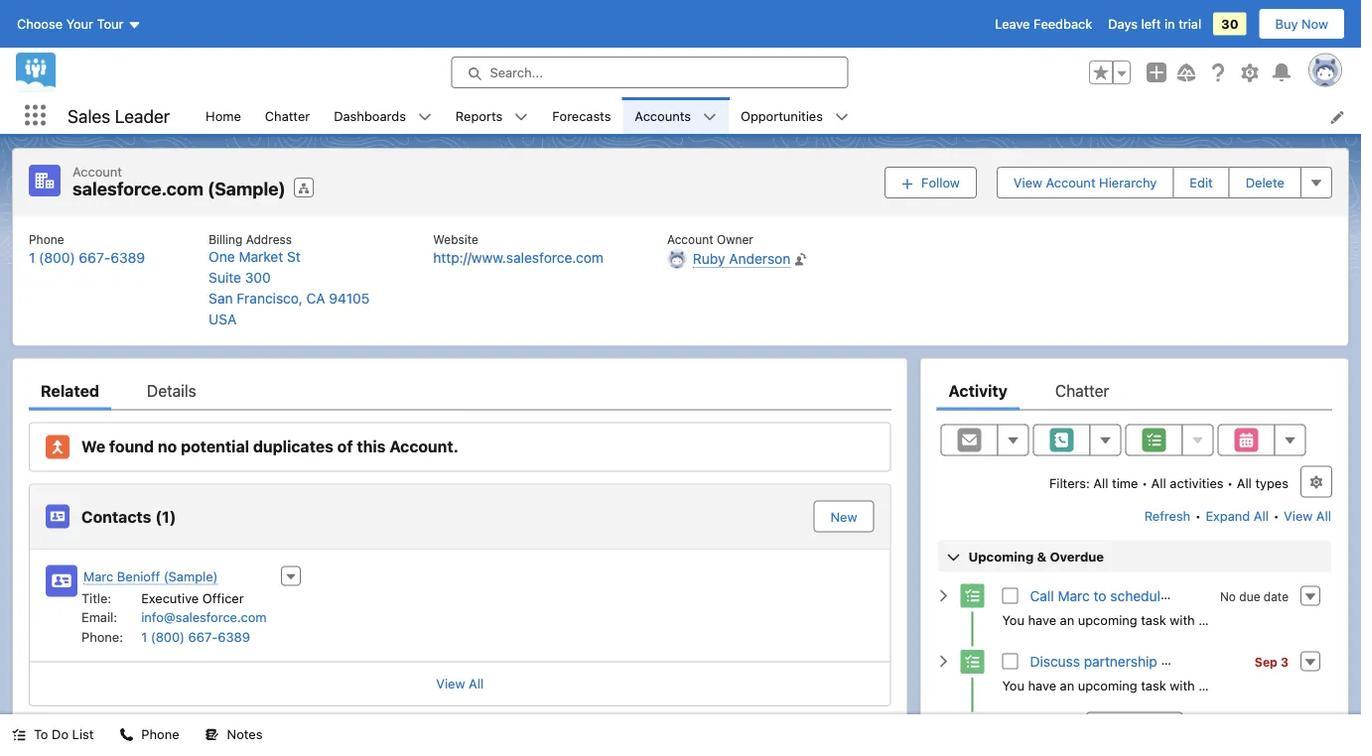 Task type: vqa. For each thing, say whether or not it's contained in the screenshot.
1
yes



Task type: locate. For each thing, give the bounding box(es) containing it.
list
[[194, 97, 1362, 134], [13, 216, 1349, 346]]

1 upcoming from the top
[[1079, 613, 1138, 628]]

ruby anderson link
[[693, 249, 791, 270]]

1 inside phone 1 (800) 667-6389
[[29, 249, 35, 266]]

1 vertical spatial upcoming
[[1079, 679, 1138, 693]]

time
[[1113, 476, 1139, 491]]

text default image for to do list
[[12, 729, 26, 743]]

1 vertical spatial 6389
[[218, 630, 250, 645]]

chatter link for home link
[[253, 97, 322, 134]]

list containing one market st
[[13, 216, 1349, 346]]

0 horizontal spatial view all link
[[30, 662, 890, 706]]

1 vertical spatial marc
[[1058, 588, 1090, 605]]

tab list containing activity
[[937, 371, 1333, 411]]

an for discuss
[[1060, 679, 1075, 693]]

upcoming for partnership
[[1079, 679, 1138, 693]]

667- down info@salesforce.com
[[188, 630, 218, 645]]

reports
[[456, 108, 503, 123]]

0 horizontal spatial tab list
[[29, 371, 891, 411]]

san
[[209, 291, 233, 307]]

1 vertical spatial an
[[1060, 679, 1075, 693]]

0 vertical spatial 1
[[29, 249, 35, 266]]

have down "call"
[[1029, 613, 1057, 628]]

delete
[[1246, 175, 1285, 190]]

1 vertical spatial text default image
[[120, 729, 133, 743]]

text default image inside notes button
[[205, 729, 219, 743]]

we found no potential duplicates of this account.
[[81, 438, 459, 456]]

1 vertical spatial have
[[1029, 679, 1057, 693]]

executive officer email:
[[81, 591, 244, 625]]

upcoming down partnership on the bottom
[[1079, 679, 1138, 693]]

chatter link right home
[[253, 97, 322, 134]]

0 vertical spatial phone
[[29, 232, 64, 246]]

0 vertical spatial (800)
[[39, 249, 75, 266]]

info@salesforce.com link
[[141, 610, 267, 625]]

account
[[73, 164, 122, 179], [1047, 175, 1096, 190], [667, 232, 714, 246]]

account up ruby
[[667, 232, 714, 246]]

1 vertical spatial 1 (800) 667-6389 link
[[141, 630, 250, 645]]

1 you from the top
[[1003, 613, 1025, 628]]

new button
[[814, 501, 875, 533]]

0 vertical spatial upcoming
[[1079, 613, 1138, 628]]

1 vertical spatial chatter
[[1056, 381, 1110, 400]]

text default image inside 'to do list' button
[[12, 729, 26, 743]]

1 horizontal spatial tab list
[[937, 371, 1333, 411]]

&
[[1038, 549, 1047, 564]]

with for schedule
[[1170, 613, 1196, 628]]

0 vertical spatial text default image
[[515, 110, 529, 124]]

marc up title:
[[83, 570, 114, 585]]

1 vertical spatial view
[[1285, 509, 1313, 523]]

6389 down info@salesforce.com
[[218, 630, 250, 645]]

chatter inside list
[[265, 108, 310, 123]]

(sample) right demo
[[1213, 588, 1271, 605]]

francisco,
[[237, 291, 303, 307]]

1 task from the top
[[1142, 613, 1167, 628]]

choose your tour
[[17, 16, 124, 31]]

1 horizontal spatial chatter
[[1056, 381, 1110, 400]]

1 vertical spatial phone
[[141, 728, 179, 743]]

94105
[[329, 291, 370, 307]]

website
[[433, 232, 479, 246]]

tab list up account.
[[29, 371, 891, 411]]

phone button
[[108, 715, 191, 755]]

1 vertical spatial with
[[1170, 679, 1196, 693]]

marc left the to
[[1058, 588, 1090, 605]]

0 vertical spatial 1 (800) 667-6389 link
[[29, 249, 145, 266]]

2 upcoming from the top
[[1079, 679, 1138, 693]]

an up "discuss"
[[1060, 613, 1075, 628]]

1 an from the top
[[1060, 613, 1075, 628]]

text default image right "list"
[[120, 729, 133, 743]]

1 vertical spatial 667-
[[188, 630, 218, 645]]

667-
[[79, 249, 110, 266], [188, 630, 218, 645]]

2 you have an upcoming task with from the top
[[1003, 679, 1199, 693]]

new
[[831, 510, 858, 524]]

1 tab list from the left
[[29, 371, 891, 411]]

task image
[[961, 585, 985, 609], [961, 650, 985, 674]]

you for call
[[1003, 613, 1025, 628]]

filters:
[[1050, 476, 1090, 491]]

0 vertical spatial task image
[[961, 585, 985, 609]]

chatter link up filters:
[[1056, 371, 1110, 411]]

reports link
[[444, 97, 515, 134]]

with down demo
[[1170, 613, 1196, 628]]

text default image left reports link
[[418, 110, 432, 124]]

0 vertical spatial have
[[1029, 613, 1057, 628]]

2 tab list from the left
[[937, 371, 1333, 411]]

0 horizontal spatial 6389
[[110, 249, 145, 266]]

1 vertical spatial list
[[13, 216, 1349, 346]]

view all link
[[1284, 500, 1333, 532], [30, 662, 890, 706]]

(sample) inside marc benioff (sample) link
[[164, 570, 218, 585]]

1 horizontal spatial account
[[667, 232, 714, 246]]

1 you have an upcoming task with from the top
[[1003, 613, 1199, 628]]

you have an upcoming task with down partnership on the bottom
[[1003, 679, 1199, 693]]

with for (sample)
[[1170, 679, 1196, 693]]

1 horizontal spatial marc
[[1058, 588, 1090, 605]]

buy
[[1276, 16, 1299, 31]]

(sample) inside discuss partnership opportunities (sample) link
[[1251, 654, 1309, 670]]

1 horizontal spatial 6389
[[218, 630, 250, 645]]

an for call
[[1060, 613, 1075, 628]]

list
[[72, 728, 94, 743]]

types
[[1256, 476, 1289, 491]]

1 horizontal spatial view
[[1014, 175, 1043, 190]]

we
[[81, 438, 105, 456]]

http://www.salesforce.com
[[433, 249, 604, 266]]

text default image right reports
[[515, 110, 529, 124]]

you have an upcoming task with down the to
[[1003, 613, 1199, 628]]

2 an from the top
[[1060, 679, 1075, 693]]

0 vertical spatial 6389
[[110, 249, 145, 266]]

tab list
[[29, 371, 891, 411], [937, 371, 1333, 411]]

chatter right home
[[265, 108, 310, 123]]

2 task from the top
[[1142, 679, 1167, 693]]

choose
[[17, 16, 63, 31]]

officer
[[202, 591, 244, 606]]

refresh • expand all • view all
[[1145, 509, 1332, 523]]

details
[[147, 381, 196, 400]]

667- down salesforce.com
[[79, 249, 110, 266]]

•
[[1142, 476, 1148, 491], [1228, 476, 1234, 491], [1196, 509, 1202, 523], [1274, 509, 1280, 523]]

0 horizontal spatial 667-
[[79, 249, 110, 266]]

2 task image from the top
[[961, 650, 985, 674]]

1 vertical spatial you have an upcoming task with
[[1003, 679, 1199, 693]]

1
[[29, 249, 35, 266], [141, 630, 147, 645]]

0 vertical spatial 667-
[[79, 249, 110, 266]]

1 vertical spatial task image
[[961, 650, 985, 674]]

phone for phone 1 (800) 667-6389
[[29, 232, 64, 246]]

notes button
[[193, 715, 275, 755]]

account inside button
[[1047, 175, 1096, 190]]

home
[[206, 108, 241, 123]]

have for discuss
[[1029, 679, 1057, 693]]

text default image
[[515, 110, 529, 124], [120, 729, 133, 743]]

tab list containing related
[[29, 371, 891, 411]]

filters: all time • all activities • all types
[[1050, 476, 1289, 491]]

chatter
[[265, 108, 310, 123], [1056, 381, 1110, 400]]

1 with from the top
[[1170, 613, 1196, 628]]

opportunities
[[741, 108, 823, 123]]

ca
[[307, 291, 325, 307]]

text default image
[[418, 110, 432, 124], [12, 729, 26, 743], [205, 729, 219, 743]]

task image left "discuss"
[[961, 650, 985, 674]]

task for to
[[1142, 613, 1167, 628]]

1 (800) 667-6389 link down salesforce.com
[[29, 249, 145, 266]]

leave
[[996, 16, 1031, 31]]

0 vertical spatial task
[[1142, 613, 1167, 628]]

related link
[[41, 371, 99, 411]]

1 vertical spatial 1
[[141, 630, 147, 645]]

0 horizontal spatial chatter link
[[253, 97, 322, 134]]

1 vertical spatial view all link
[[30, 662, 890, 706]]

account down 'sales'
[[73, 164, 122, 179]]

(sample) down date
[[1251, 654, 1309, 670]]

chatter inside tab list
[[1056, 381, 1110, 400]]

1 (800) 667-6389 link down info@salesforce.com link
[[141, 630, 250, 645]]

account left the hierarchy
[[1047, 175, 1096, 190]]

6389 inside phone 1 (800) 667-6389
[[110, 249, 145, 266]]

phone inside button
[[141, 728, 179, 743]]

have
[[1029, 613, 1057, 628], [1029, 679, 1057, 693]]

view inside related tab panel
[[436, 677, 465, 692]]

0 horizontal spatial 1
[[29, 249, 35, 266]]

view inside button
[[1014, 175, 1043, 190]]

• left expand on the bottom
[[1196, 509, 1202, 523]]

due
[[1240, 591, 1261, 605]]

0 vertical spatial marc
[[83, 570, 114, 585]]

0 horizontal spatial text default image
[[120, 729, 133, 743]]

billing
[[209, 232, 243, 246]]

1 inside related tab panel
[[141, 630, 147, 645]]

buy now button
[[1259, 8, 1346, 40]]

discuss partnership opportunities (sample)
[[1031, 654, 1309, 670]]

marc
[[83, 570, 114, 585], [1058, 588, 1090, 605]]

account inside list
[[667, 232, 714, 246]]

sep
[[1255, 656, 1278, 670]]

1 horizontal spatial view all link
[[1284, 500, 1333, 532]]

2 vertical spatial view
[[436, 677, 465, 692]]

1 horizontal spatial text default image
[[205, 729, 219, 743]]

view for view all
[[436, 677, 465, 692]]

0 vertical spatial you have an upcoming task with
[[1003, 613, 1199, 628]]

1 vertical spatial chatter link
[[1056, 371, 1110, 411]]

expand all button
[[1205, 500, 1270, 532]]

executive
[[141, 591, 199, 606]]

1 horizontal spatial (800)
[[151, 630, 185, 645]]

feedback
[[1034, 16, 1093, 31]]

task image for call
[[961, 585, 985, 609]]

0 vertical spatial chatter
[[265, 108, 310, 123]]

dashboards
[[334, 108, 406, 123]]

6389 down salesforce.com
[[110, 249, 145, 266]]

upcoming
[[1079, 613, 1138, 628], [1079, 679, 1138, 693]]

1 have from the top
[[1029, 613, 1057, 628]]

hierarchy
[[1100, 175, 1158, 190]]

(sample) up executive
[[164, 570, 218, 585]]

1 horizontal spatial 667-
[[188, 630, 218, 645]]

usa
[[209, 311, 237, 328]]

chatter up filters:
[[1056, 381, 1110, 400]]

(sample) up billing
[[208, 178, 286, 200]]

upcoming & overdue
[[969, 549, 1105, 564]]

opportunities image
[[46, 740, 70, 755]]

now
[[1302, 16, 1329, 31]]

0 vertical spatial an
[[1060, 613, 1075, 628]]

an down "discuss"
[[1060, 679, 1075, 693]]

all
[[1094, 476, 1109, 491], [1152, 476, 1167, 491], [1237, 476, 1252, 491], [1254, 509, 1269, 523], [1317, 509, 1332, 523], [469, 677, 484, 692]]

0 horizontal spatial marc
[[83, 570, 114, 585]]

have for call
[[1029, 613, 1057, 628]]

2 have from the top
[[1029, 679, 1057, 693]]

1 horizontal spatial phone
[[141, 728, 179, 743]]

0 vertical spatial view
[[1014, 175, 1043, 190]]

upcoming down the to
[[1079, 613, 1138, 628]]

marc inside related tab panel
[[83, 570, 114, 585]]

salesforce.com (sample)
[[73, 178, 286, 200]]

0 horizontal spatial text default image
[[12, 729, 26, 743]]

task image down upcoming
[[961, 585, 985, 609]]

tab list up time
[[937, 371, 1333, 411]]

1 vertical spatial you
[[1003, 679, 1025, 693]]

text default image left to
[[12, 729, 26, 743]]

1 vertical spatial (800)
[[151, 630, 185, 645]]

0 vertical spatial list
[[194, 97, 1362, 134]]

http://www.salesforce.com link
[[433, 249, 604, 266]]

1 horizontal spatial 1
[[141, 630, 147, 645]]

group
[[1090, 61, 1131, 84]]

phone inside phone 1 (800) 667-6389
[[29, 232, 64, 246]]

1 horizontal spatial chatter link
[[1056, 371, 1110, 411]]

buy now
[[1276, 16, 1329, 31]]

0 horizontal spatial view
[[436, 677, 465, 692]]

1 task image from the top
[[961, 585, 985, 609]]

task down call marc to schedule demo (sample)
[[1142, 613, 1167, 628]]

text default image left notes
[[205, 729, 219, 743]]

0 horizontal spatial (800)
[[39, 249, 75, 266]]

to do list
[[34, 728, 94, 743]]

with down discuss partnership opportunities (sample)
[[1170, 679, 1196, 693]]

list for leave feedback link
[[194, 97, 1362, 134]]

2 horizontal spatial text default image
[[418, 110, 432, 124]]

to do list button
[[0, 715, 106, 755]]

1 horizontal spatial text default image
[[515, 110, 529, 124]]

list containing home
[[194, 97, 1362, 134]]

forecasts
[[552, 108, 611, 123]]

1 vertical spatial task
[[1142, 679, 1167, 693]]

home link
[[194, 97, 253, 134]]

search... button
[[451, 57, 849, 88]]

account for account owner
[[667, 232, 714, 246]]

0 horizontal spatial chatter
[[265, 108, 310, 123]]

2 horizontal spatial account
[[1047, 175, 1096, 190]]

2 with from the top
[[1170, 679, 1196, 693]]

you
[[1003, 613, 1025, 628], [1003, 679, 1025, 693]]

task down discuss partnership opportunities (sample)
[[1142, 679, 1167, 693]]

0 horizontal spatial phone
[[29, 232, 64, 246]]

0 horizontal spatial account
[[73, 164, 122, 179]]

(800) inside related tab panel
[[151, 630, 185, 645]]

anderson
[[729, 251, 791, 267]]

partnership
[[1084, 654, 1158, 670]]

0 vertical spatial with
[[1170, 613, 1196, 628]]

0 vertical spatial you
[[1003, 613, 1025, 628]]

have down "discuss"
[[1029, 679, 1057, 693]]

(sample)
[[208, 178, 286, 200], [164, 570, 218, 585], [1213, 588, 1271, 605], [1251, 654, 1309, 670]]

2 horizontal spatial view
[[1285, 509, 1313, 523]]

2 you from the top
[[1003, 679, 1025, 693]]

follow button
[[885, 167, 977, 198]]

0 vertical spatial chatter link
[[253, 97, 322, 134]]

(800) inside phone 1 (800) 667-6389
[[39, 249, 75, 266]]



Task type: describe. For each thing, give the bounding box(es) containing it.
667- inside phone 1 (800) 667-6389
[[79, 249, 110, 266]]

salesforce.com
[[73, 178, 204, 200]]

email:
[[81, 610, 117, 625]]

overdue
[[1050, 549, 1105, 564]]

info@salesforce.com phone:
[[81, 610, 267, 645]]

expand
[[1206, 509, 1251, 523]]

sales
[[68, 105, 111, 126]]

notes
[[227, 728, 263, 743]]

related tab panel
[[29, 411, 891, 755]]

• down types
[[1274, 509, 1280, 523]]

account.
[[390, 438, 459, 456]]

you have an upcoming task with for marc
[[1003, 613, 1199, 628]]

found
[[109, 438, 154, 456]]

st
[[287, 249, 301, 265]]

phone for phone
[[141, 728, 179, 743]]

contacts image
[[46, 505, 70, 529]]

schedule
[[1111, 588, 1169, 605]]

days
[[1109, 16, 1138, 31]]

suite
[[209, 270, 241, 286]]

follow
[[922, 175, 960, 190]]

leave feedback link
[[996, 16, 1093, 31]]

to
[[1094, 588, 1107, 605]]

6389 inside related tab panel
[[218, 630, 250, 645]]

30
[[1222, 16, 1239, 31]]

(sample) inside call marc to schedule demo (sample) link
[[1213, 588, 1271, 605]]

dashboards link
[[322, 97, 418, 134]]

contacts (1)
[[81, 508, 176, 526]]

you for discuss
[[1003, 679, 1025, 693]]

leader
[[115, 105, 170, 126]]

accounts
[[635, 108, 691, 123]]

1 (800) 667-6389
[[141, 630, 250, 645]]

text default image inside dashboards list item
[[418, 110, 432, 124]]

task image for discuss
[[961, 650, 985, 674]]

refresh
[[1145, 509, 1191, 523]]

discuss
[[1031, 654, 1081, 670]]

phone:
[[81, 630, 123, 645]]

upcoming for marc
[[1079, 613, 1138, 628]]

sales leader
[[68, 105, 170, 126]]

sep 3
[[1255, 656, 1289, 670]]

account for account
[[73, 164, 122, 179]]

forecasts link
[[541, 97, 623, 134]]

upcoming & overdue button
[[938, 541, 1332, 573]]

opportunities list item
[[729, 97, 861, 134]]

this
[[357, 438, 386, 456]]

reports list item
[[444, 97, 541, 134]]

view account hierarchy
[[1014, 175, 1158, 190]]

info@salesforce.com
[[141, 610, 267, 625]]

leave feedback
[[996, 16, 1093, 31]]

benioff
[[117, 570, 160, 585]]

0 vertical spatial view all link
[[1284, 500, 1333, 532]]

account owner
[[667, 232, 754, 246]]

date
[[1264, 591, 1289, 605]]

contacts
[[81, 508, 151, 526]]

all inside related tab panel
[[469, 677, 484, 692]]

search...
[[490, 65, 543, 80]]

text default image inside reports list item
[[515, 110, 529, 124]]

chatter link for the activity link
[[1056, 371, 1110, 411]]

accounts link
[[623, 97, 703, 134]]

left
[[1142, 16, 1162, 31]]

address
[[246, 232, 292, 246]]

discuss partnership opportunities (sample) link
[[1031, 653, 1309, 670]]

dashboards list item
[[322, 97, 444, 134]]

website http://www.salesforce.com
[[433, 232, 604, 266]]

activity
[[949, 381, 1008, 400]]

text default image for notes
[[205, 729, 219, 743]]

call marc to schedule demo (sample) link
[[1031, 588, 1271, 605]]

one
[[209, 249, 235, 265]]

of
[[337, 438, 353, 456]]

task for opportunities
[[1142, 679, 1167, 693]]

edit button
[[1173, 167, 1230, 198]]

accounts list item
[[623, 97, 729, 134]]

potential
[[181, 438, 249, 456]]

days left in trial
[[1109, 16, 1202, 31]]

activities
[[1170, 476, 1224, 491]]

refresh button
[[1144, 500, 1192, 532]]

• right time
[[1142, 476, 1148, 491]]

duplicates
[[253, 438, 334, 456]]

(1)
[[155, 508, 176, 526]]

tour
[[97, 16, 124, 31]]

market
[[239, 249, 283, 265]]

view for view account hierarchy
[[1014, 175, 1043, 190]]

667- inside related tab panel
[[188, 630, 218, 645]]

opportunities
[[1162, 654, 1247, 670]]

text default image inside phone button
[[120, 729, 133, 743]]

call marc to schedule demo (sample)
[[1031, 588, 1271, 605]]

owner
[[717, 232, 754, 246]]

you have an upcoming task with for partnership
[[1003, 679, 1199, 693]]

view all
[[436, 677, 484, 692]]

list for home link
[[13, 216, 1349, 346]]

phone 1 (800) 667-6389
[[29, 232, 145, 266]]

related
[[41, 381, 99, 400]]

view all link inside related tab panel
[[30, 662, 890, 706]]

ruby anderson
[[693, 251, 791, 267]]

marc benioff (sample) link
[[83, 568, 218, 587]]

in
[[1165, 16, 1176, 31]]

trial
[[1179, 16, 1202, 31]]

• up expand on the bottom
[[1228, 476, 1234, 491]]

opportunities link
[[729, 97, 835, 134]]

call
[[1031, 588, 1055, 605]]

edit
[[1190, 175, 1214, 190]]



